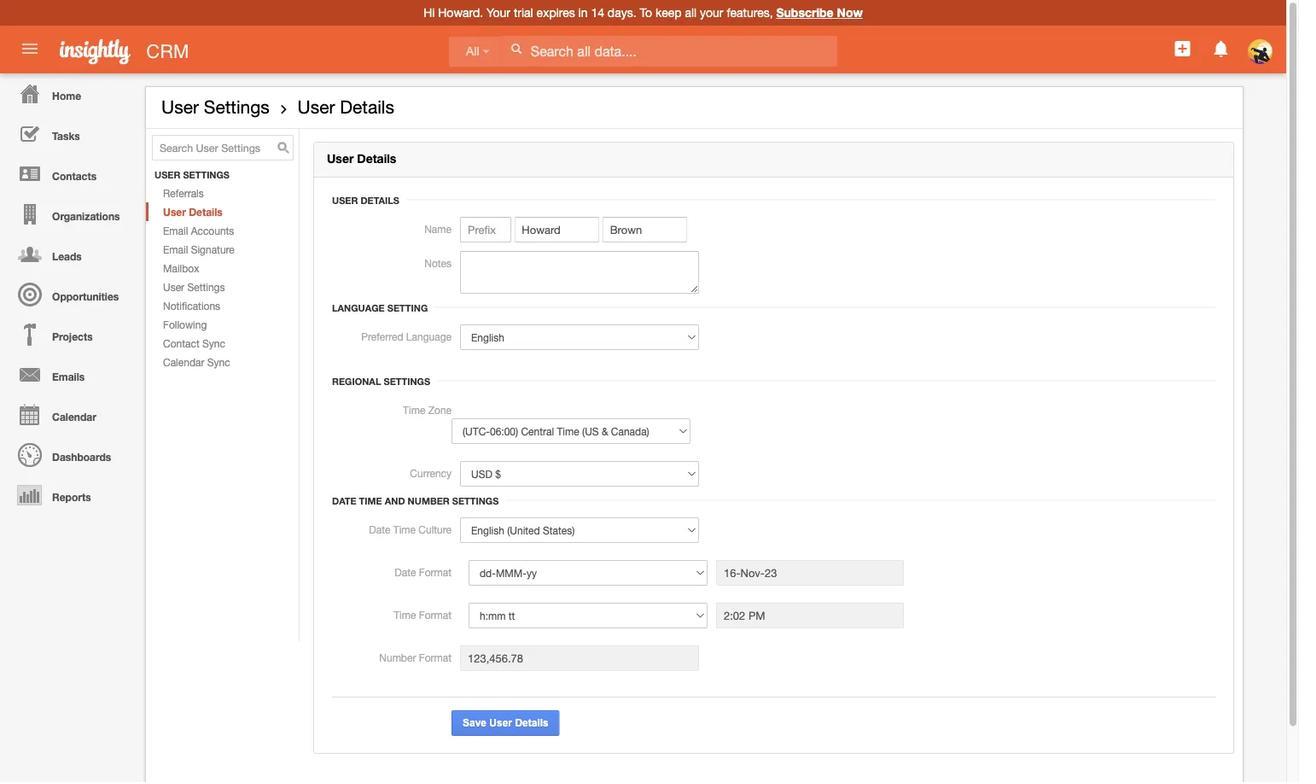 Task type: describe. For each thing, give the bounding box(es) containing it.
1 vertical spatial user settings link
[[146, 278, 299, 296]]

Search User Settings text field
[[152, 135, 294, 161]]

accounts
[[191, 225, 234, 237]]

tasks
[[52, 130, 80, 142]]

contacts
[[52, 170, 97, 182]]

time format
[[394, 609, 452, 621]]

time down and
[[393, 524, 416, 536]]

crm
[[146, 40, 189, 62]]

0 vertical spatial user details
[[298, 97, 395, 117]]

dashboards
[[52, 451, 111, 463]]

user details for name
[[332, 195, 400, 206]]

signature
[[191, 243, 235, 255]]

referrals link
[[146, 184, 299, 202]]

white image
[[511, 43, 522, 55]]

0 vertical spatial sync
[[202, 337, 225, 349]]

user details for user details
[[327, 152, 397, 166]]

0 vertical spatial language
[[332, 302, 385, 313]]

Search all data.... text field
[[501, 36, 838, 67]]

settings inside 'user settings referrals user details email accounts email signature mailbox user settings notifications following contact sync calendar sync'
[[187, 281, 225, 293]]

contact sync link
[[146, 334, 299, 353]]

reports
[[52, 491, 91, 503]]

Prefix text field
[[460, 217, 512, 243]]

0 vertical spatial number
[[408, 495, 450, 506]]

home link
[[4, 73, 137, 114]]

settings up search user settings text field
[[204, 97, 270, 117]]

contact
[[163, 337, 200, 349]]

tasks link
[[4, 114, 137, 154]]

user inside save user details "button"
[[490, 717, 512, 729]]

features,
[[727, 6, 773, 20]]

days.
[[608, 6, 637, 20]]

1 vertical spatial sync
[[207, 356, 230, 368]]

settings right and
[[452, 495, 499, 506]]

subscribe
[[777, 6, 834, 20]]

following
[[163, 319, 207, 331]]

preferred
[[361, 331, 404, 343]]

2 email from the top
[[163, 243, 188, 255]]

now
[[837, 6, 863, 20]]

reports link
[[4, 475, 137, 515]]

details inside "button"
[[515, 717, 549, 729]]

date for date time and number settings
[[332, 495, 357, 506]]

Last Name text field
[[603, 217, 688, 243]]

save user details
[[463, 717, 549, 729]]

details inside 'user settings referrals user details email accounts email signature mailbox user settings notifications following contact sync calendar sync'
[[189, 206, 223, 218]]

all
[[466, 45, 480, 58]]

date format
[[395, 566, 452, 578]]

howard.
[[438, 6, 483, 20]]

email accounts link
[[146, 221, 299, 240]]

date time and number settings
[[332, 495, 499, 506]]

all
[[685, 6, 697, 20]]

currency
[[410, 467, 452, 479]]

name
[[425, 223, 452, 235]]

format for time format
[[419, 609, 452, 621]]

mailbox
[[163, 262, 199, 274]]

organizations link
[[4, 194, 137, 234]]

contacts link
[[4, 154, 137, 194]]

notifications link
[[146, 296, 299, 315]]

to
[[640, 6, 652, 20]]

format for date format
[[419, 566, 452, 578]]

opportunities link
[[4, 274, 137, 314]]

culture
[[419, 524, 452, 536]]

following link
[[146, 315, 299, 334]]

notes
[[425, 257, 452, 269]]

0 vertical spatial user settings link
[[161, 97, 270, 117]]

notifications
[[163, 300, 220, 312]]

First Name text field
[[514, 217, 600, 243]]

time zone
[[403, 404, 452, 416]]



Task type: locate. For each thing, give the bounding box(es) containing it.
settings
[[204, 97, 270, 117], [187, 281, 225, 293], [384, 376, 430, 387], [452, 495, 499, 506]]

date
[[332, 495, 357, 506], [369, 524, 391, 536], [395, 566, 416, 578]]

None text field
[[460, 251, 699, 294]]

save user details button
[[452, 711, 560, 736]]

in
[[579, 6, 588, 20]]

format
[[419, 566, 452, 578], [419, 609, 452, 621], [419, 652, 452, 664]]

date down date time culture
[[395, 566, 416, 578]]

number down the time format
[[379, 652, 416, 664]]

calendar sync link
[[146, 353, 299, 372]]

leads
[[52, 250, 82, 262]]

3 format from the top
[[419, 652, 452, 664]]

keep
[[656, 6, 682, 20]]

0 vertical spatial user details link
[[298, 97, 395, 117]]

language
[[332, 302, 385, 313], [406, 331, 452, 343]]

language up the preferred
[[332, 302, 385, 313]]

settings up "time zone"
[[384, 376, 430, 387]]

user details
[[298, 97, 395, 117], [327, 152, 397, 166], [332, 195, 400, 206]]

regional settings
[[332, 376, 430, 387]]

sync down the following link
[[202, 337, 225, 349]]

sync down 'contact sync' link
[[207, 356, 230, 368]]

user details link
[[298, 97, 395, 117], [146, 202, 299, 221]]

emails
[[52, 371, 85, 383]]

user settings link up search user settings text field
[[161, 97, 270, 117]]

your
[[487, 6, 511, 20]]

1 vertical spatial user details
[[327, 152, 397, 166]]

1 format from the top
[[419, 566, 452, 578]]

navigation containing home
[[0, 73, 137, 515]]

1 email from the top
[[163, 225, 188, 237]]

calendar link
[[4, 395, 137, 435]]

language setting
[[332, 302, 428, 313]]

settings
[[183, 170, 230, 181]]

email signature link
[[146, 240, 299, 259]]

regional
[[332, 376, 381, 387]]

0 horizontal spatial calendar
[[52, 411, 96, 423]]

2 vertical spatial date
[[395, 566, 416, 578]]

dashboards link
[[4, 435, 137, 475]]

1 vertical spatial email
[[163, 243, 188, 255]]

all link
[[449, 36, 501, 67]]

home
[[52, 90, 81, 102]]

email left accounts
[[163, 225, 188, 237]]

format for number format
[[419, 652, 452, 664]]

calendar down contact
[[163, 356, 204, 368]]

user settings referrals user details email accounts email signature mailbox user settings notifications following contact sync calendar sync
[[155, 170, 235, 368]]

and
[[385, 495, 405, 506]]

calendar inside calendar link
[[52, 411, 96, 423]]

setting
[[388, 302, 428, 313]]

date time culture
[[369, 524, 452, 536]]

time up the number format
[[394, 609, 416, 621]]

2 horizontal spatial date
[[395, 566, 416, 578]]

your
[[700, 6, 724, 20]]

2 format from the top
[[419, 609, 452, 621]]

sync
[[202, 337, 225, 349], [207, 356, 230, 368]]

save
[[463, 717, 487, 729]]

2 vertical spatial user details
[[332, 195, 400, 206]]

0 vertical spatial date
[[332, 495, 357, 506]]

user
[[155, 170, 181, 181]]

user settings link up notifications
[[146, 278, 299, 296]]

1 horizontal spatial date
[[369, 524, 391, 536]]

navigation
[[0, 73, 137, 515]]

time left zone
[[403, 404, 426, 416]]

1 vertical spatial format
[[419, 609, 452, 621]]

referrals
[[163, 187, 204, 199]]

mailbox link
[[146, 259, 299, 278]]

user settings
[[161, 97, 270, 117]]

1 vertical spatial language
[[406, 331, 452, 343]]

zone
[[428, 404, 452, 416]]

projects
[[52, 331, 93, 342]]

time
[[403, 404, 426, 416], [359, 495, 382, 506], [393, 524, 416, 536], [394, 609, 416, 621]]

0 vertical spatial calendar
[[163, 356, 204, 368]]

None text field
[[717, 560, 904, 586], [717, 603, 904, 629], [460, 646, 699, 671], [717, 560, 904, 586], [717, 603, 904, 629], [460, 646, 699, 671]]

time left and
[[359, 495, 382, 506]]

language down setting
[[406, 331, 452, 343]]

1 vertical spatial number
[[379, 652, 416, 664]]

number
[[408, 495, 450, 506], [379, 652, 416, 664]]

opportunities
[[52, 290, 119, 302]]

0 horizontal spatial language
[[332, 302, 385, 313]]

number format
[[379, 652, 452, 664]]

notifications image
[[1212, 38, 1232, 59]]

email up mailbox
[[163, 243, 188, 255]]

1 horizontal spatial language
[[406, 331, 452, 343]]

date left and
[[332, 495, 357, 506]]

format down date format
[[419, 609, 452, 621]]

user settings link
[[161, 97, 270, 117], [146, 278, 299, 296]]

1 vertical spatial calendar
[[52, 411, 96, 423]]

date down and
[[369, 524, 391, 536]]

format down culture
[[419, 566, 452, 578]]

subscribe now link
[[777, 6, 863, 20]]

date for date time culture
[[369, 524, 391, 536]]

0 horizontal spatial date
[[332, 495, 357, 506]]

14
[[591, 6, 605, 20]]

email
[[163, 225, 188, 237], [163, 243, 188, 255]]

1 vertical spatial user details link
[[146, 202, 299, 221]]

emails link
[[4, 354, 137, 395]]

calendar
[[163, 356, 204, 368], [52, 411, 96, 423]]

number down currency
[[408, 495, 450, 506]]

details
[[340, 97, 395, 117], [357, 152, 397, 166], [361, 195, 400, 206], [189, 206, 223, 218], [515, 717, 549, 729]]

0 vertical spatial format
[[419, 566, 452, 578]]

0 vertical spatial email
[[163, 225, 188, 237]]

1 horizontal spatial calendar
[[163, 356, 204, 368]]

2 vertical spatial format
[[419, 652, 452, 664]]

1 vertical spatial date
[[369, 524, 391, 536]]

format down the time format
[[419, 652, 452, 664]]

calendar inside 'user settings referrals user details email accounts email signature mailbox user settings notifications following contact sync calendar sync'
[[163, 356, 204, 368]]

expires
[[537, 6, 575, 20]]

hi howard. your trial expires in 14 days. to keep all your features, subscribe now
[[424, 6, 863, 20]]

date for date format
[[395, 566, 416, 578]]

trial
[[514, 6, 534, 20]]

leads link
[[4, 234, 137, 274]]

hi
[[424, 6, 435, 20]]

calendar up dashboards link on the left of the page
[[52, 411, 96, 423]]

settings up notifications
[[187, 281, 225, 293]]

projects link
[[4, 314, 137, 354]]

organizations
[[52, 210, 120, 222]]

user
[[161, 97, 199, 117], [298, 97, 335, 117], [327, 152, 354, 166], [332, 195, 358, 206], [163, 206, 186, 218], [163, 281, 185, 293], [490, 717, 512, 729]]

preferred language
[[361, 331, 452, 343]]



Task type: vqa. For each thing, say whether or not it's contained in the screenshot.
the bottommost calendar
yes



